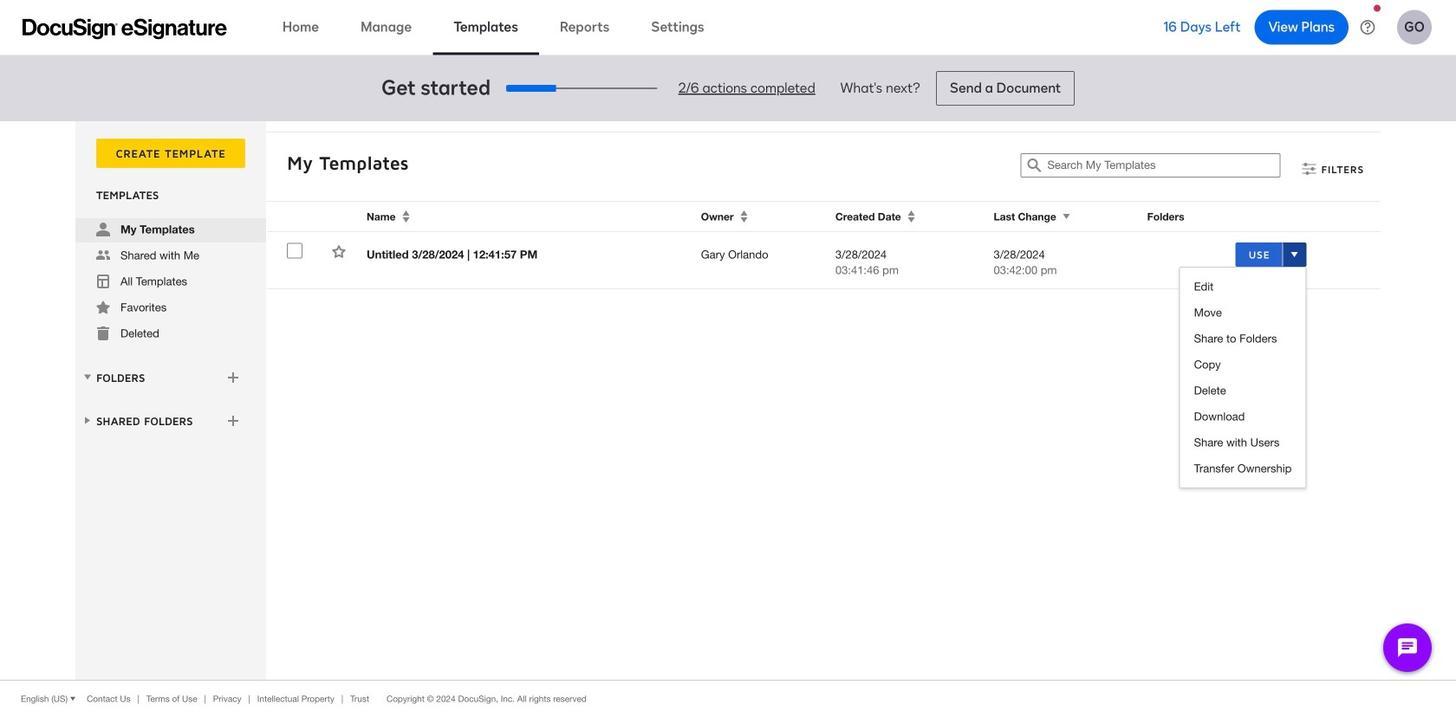 Task type: vqa. For each thing, say whether or not it's contained in the screenshot.
SECONDARY NAVIGATION region
yes



Task type: locate. For each thing, give the bounding box(es) containing it.
view folders image
[[81, 370, 94, 384]]

more info region
[[0, 680, 1456, 718]]

user image
[[96, 223, 110, 237]]

menu
[[1180, 274, 1306, 482]]

trash image
[[96, 327, 110, 341]]

Search My Templates text field
[[1047, 154, 1280, 177]]



Task type: describe. For each thing, give the bounding box(es) containing it.
add untitled 3/28/2024 | 12:41:57 pm to favorites image
[[332, 245, 346, 259]]

docusign esignature image
[[23, 19, 227, 39]]

view shared folders image
[[81, 414, 94, 428]]

shared image
[[96, 249, 110, 263]]

star filled image
[[96, 301, 110, 315]]

secondary navigation region
[[75, 121, 1385, 680]]

templates image
[[96, 275, 110, 289]]



